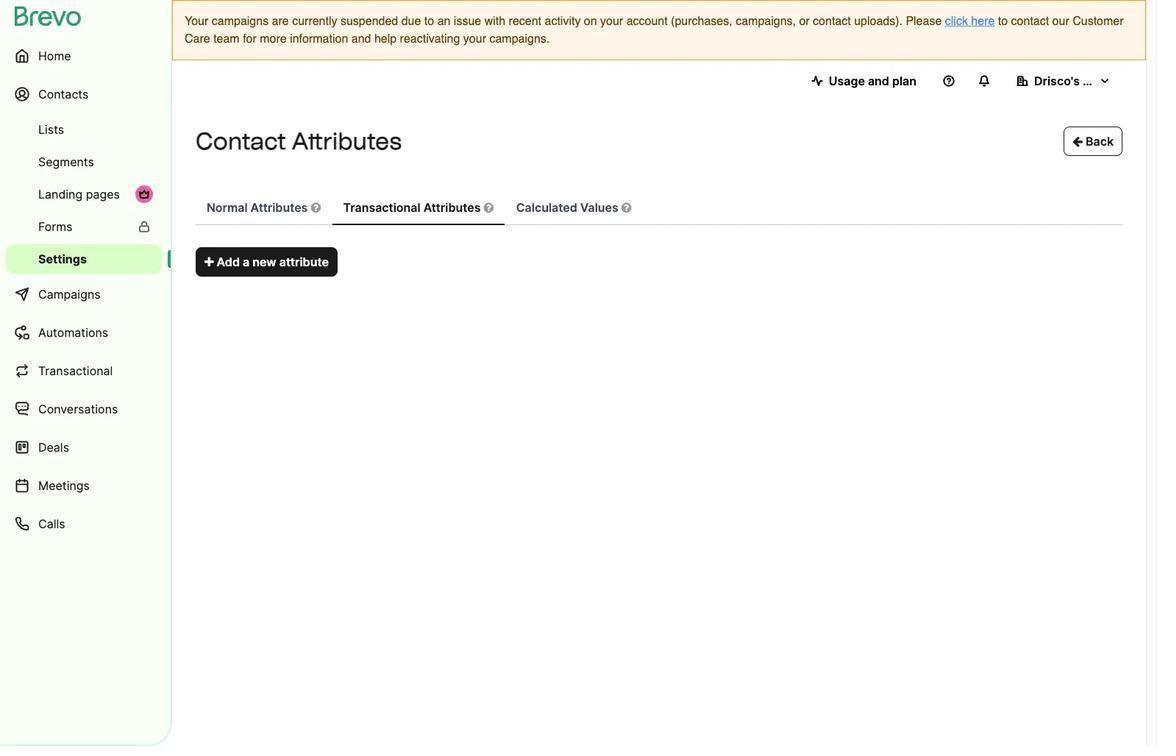 Task type: vqa. For each thing, say whether or not it's contained in the screenshot.
people.
no



Task type: describe. For each thing, give the bounding box(es) containing it.
deals
[[38, 440, 69, 455]]

contact attributes
[[196, 127, 402, 155]]

transactional attributes
[[343, 200, 484, 215]]

drinks
[[1083, 74, 1120, 88]]

or
[[800, 15, 810, 28]]

calls
[[38, 517, 65, 531]]

attribute
[[279, 255, 329, 269]]

account
[[627, 15, 668, 28]]

to inside to contact our customer care team for more information and help reactivating your campaigns.
[[999, 15, 1008, 28]]

campaigns,
[[736, 15, 796, 28]]

meetings
[[38, 478, 90, 493]]

currently
[[292, 15, 337, 28]]

drisco's drinks button
[[1005, 66, 1123, 96]]

usage
[[829, 74, 865, 88]]

transactional for transactional attributes
[[343, 200, 421, 215]]

campaigns link
[[6, 277, 162, 312]]

calculated values
[[516, 200, 622, 215]]

contact
[[196, 127, 286, 155]]

segments
[[38, 155, 94, 169]]

deals link
[[6, 430, 162, 465]]

left___rvooi image inside landing pages link
[[138, 188, 150, 200]]

question circle image for calculated values
[[622, 202, 632, 213]]

calculated
[[516, 200, 578, 215]]

automations
[[38, 325, 108, 340]]

our
[[1053, 15, 1070, 28]]

back link
[[1064, 127, 1123, 156]]

a
[[243, 255, 250, 269]]

plan
[[893, 74, 917, 88]]

question circle image
[[311, 202, 321, 213]]

contacts
[[38, 87, 89, 102]]

usage and plan button
[[800, 66, 929, 96]]

and inside to contact our customer care team for more information and help reactivating your campaigns.
[[352, 32, 371, 46]]

campaigns.
[[490, 32, 550, 46]]

team
[[214, 32, 240, 46]]

click here link
[[946, 15, 995, 28]]

new
[[253, 255, 277, 269]]

plus image
[[205, 256, 214, 268]]

click
[[946, 15, 968, 28]]

due
[[402, 15, 421, 28]]

contact inside to contact our customer care team for more information and help reactivating your campaigns.
[[1012, 15, 1050, 28]]

help
[[375, 32, 397, 46]]

transactional attributes link
[[332, 191, 505, 225]]

for
[[243, 32, 257, 46]]

segments link
[[6, 147, 162, 177]]

calls link
[[6, 506, 162, 542]]

campaigns
[[212, 15, 269, 28]]

attributes for transactional attributes
[[424, 200, 481, 215]]

activity
[[545, 15, 581, 28]]

normal attributes
[[207, 200, 311, 215]]

drisco's
[[1035, 74, 1080, 88]]

conversations link
[[6, 392, 162, 427]]

home link
[[6, 38, 162, 74]]

meetings link
[[6, 468, 162, 503]]

your inside to contact our customer care team for more information and help reactivating your campaigns.
[[464, 32, 486, 46]]



Task type: locate. For each thing, give the bounding box(es) containing it.
0 horizontal spatial transactional
[[38, 364, 113, 378]]

normal
[[207, 200, 248, 215]]

and
[[352, 32, 371, 46], [868, 74, 890, 88]]

contacts link
[[6, 77, 162, 112]]

values
[[581, 200, 619, 215]]

2 question circle image from the left
[[622, 202, 632, 213]]

1 question circle image from the left
[[484, 202, 494, 213]]

to left an
[[425, 15, 434, 28]]

drisco's drinks
[[1035, 74, 1120, 88]]

2 contact from the left
[[1012, 15, 1050, 28]]

to right here
[[999, 15, 1008, 28]]

automations link
[[6, 315, 162, 350]]

0 vertical spatial and
[[352, 32, 371, 46]]

attributes for contact attributes
[[292, 127, 402, 155]]

transactional inside transactional link
[[38, 364, 113, 378]]

0 horizontal spatial contact
[[813, 15, 851, 28]]

left___rvooi image up settings link
[[138, 221, 150, 233]]

2 to from the left
[[999, 15, 1008, 28]]

1 horizontal spatial your
[[601, 15, 624, 28]]

uploads).
[[855, 15, 903, 28]]

home
[[38, 49, 71, 63]]

arrow left image
[[1073, 135, 1083, 147]]

lists link
[[6, 115, 162, 144]]

0 horizontal spatial and
[[352, 32, 371, 46]]

contact right or
[[813, 15, 851, 28]]

question circle image right values
[[622, 202, 632, 213]]

1 horizontal spatial question circle image
[[622, 202, 632, 213]]

to
[[425, 15, 434, 28], [999, 15, 1008, 28]]

0 horizontal spatial your
[[464, 32, 486, 46]]

transactional right question circle image
[[343, 200, 421, 215]]

landing pages link
[[6, 180, 162, 209]]

reactivating
[[400, 32, 460, 46]]

more
[[260, 32, 287, 46]]

transactional
[[343, 200, 421, 215], [38, 364, 113, 378]]

landing pages
[[38, 187, 120, 202]]

please
[[906, 15, 942, 28]]

1 horizontal spatial to
[[999, 15, 1008, 28]]

question circle image left calculated
[[484, 202, 494, 213]]

add
[[217, 255, 240, 269]]

conversations
[[38, 402, 118, 417]]

0 vertical spatial left___rvooi image
[[138, 188, 150, 200]]

0 vertical spatial your
[[601, 15, 624, 28]]

0 horizontal spatial to
[[425, 15, 434, 28]]

transactional link
[[6, 353, 162, 389]]

0 vertical spatial transactional
[[343, 200, 421, 215]]

question circle image
[[484, 202, 494, 213], [622, 202, 632, 213]]

are
[[272, 15, 289, 28]]

forms link
[[6, 212, 162, 241]]

1 left___rvooi image from the top
[[138, 188, 150, 200]]

transactional down automations
[[38, 364, 113, 378]]

transactional inside transactional attributes link
[[343, 200, 421, 215]]

to contact our customer care team for more information and help reactivating your campaigns.
[[185, 15, 1124, 46]]

settings
[[38, 252, 87, 266]]

information
[[290, 32, 348, 46]]

1 vertical spatial transactional
[[38, 364, 113, 378]]

question circle image for transactional attributes
[[484, 202, 494, 213]]

transactional for transactional
[[38, 364, 113, 378]]

on
[[584, 15, 597, 28]]

contact
[[813, 15, 851, 28], [1012, 15, 1050, 28]]

calculated values link
[[505, 191, 643, 225]]

settings link
[[6, 244, 162, 274]]

with
[[485, 15, 506, 28]]

your campaigns are currently suspended due to an issue with recent activity on your account (purchases, campaigns, or contact uploads). please click here
[[185, 15, 995, 28]]

recent
[[509, 15, 542, 28]]

left___rvooi image
[[138, 188, 150, 200], [138, 221, 150, 233]]

campaigns
[[38, 287, 101, 302]]

1 horizontal spatial and
[[868, 74, 890, 88]]

landing
[[38, 187, 83, 202]]

issue
[[454, 15, 481, 28]]

contact left our
[[1012, 15, 1050, 28]]

customer
[[1073, 15, 1124, 28]]

add a new attribute
[[214, 255, 329, 269]]

1 contact from the left
[[813, 15, 851, 28]]

1 vertical spatial left___rvooi image
[[138, 221, 150, 233]]

pages
[[86, 187, 120, 202]]

and left plan
[[868, 74, 890, 88]]

left___rvooi image inside forms link
[[138, 221, 150, 233]]

care
[[185, 32, 210, 46]]

attributes for normal attributes
[[251, 200, 308, 215]]

1 vertical spatial and
[[868, 74, 890, 88]]

lists
[[38, 122, 64, 137]]

attributes
[[292, 127, 402, 155], [251, 200, 308, 215], [424, 200, 481, 215]]

here
[[972, 15, 995, 28]]

suspended
[[341, 15, 398, 28]]

question circle image inside transactional attributes link
[[484, 202, 494, 213]]

2 left___rvooi image from the top
[[138, 221, 150, 233]]

left___rvooi image right the pages
[[138, 188, 150, 200]]

add a new attribute link
[[196, 247, 338, 277]]

forms
[[38, 219, 73, 234]]

an
[[438, 15, 451, 28]]

(purchases,
[[671, 15, 733, 28]]

your
[[185, 15, 209, 28]]

back
[[1083, 134, 1114, 149]]

1 vertical spatial your
[[464, 32, 486, 46]]

and inside button
[[868, 74, 890, 88]]

your right on at top
[[601, 15, 624, 28]]

1 to from the left
[[425, 15, 434, 28]]

and down suspended
[[352, 32, 371, 46]]

0 horizontal spatial question circle image
[[484, 202, 494, 213]]

1 horizontal spatial contact
[[1012, 15, 1050, 28]]

normal attributes link
[[196, 191, 332, 225]]

your
[[601, 15, 624, 28], [464, 32, 486, 46]]

usage and plan
[[829, 74, 917, 88]]

1 horizontal spatial transactional
[[343, 200, 421, 215]]

question circle image inside calculated values 'link'
[[622, 202, 632, 213]]

your down issue
[[464, 32, 486, 46]]



